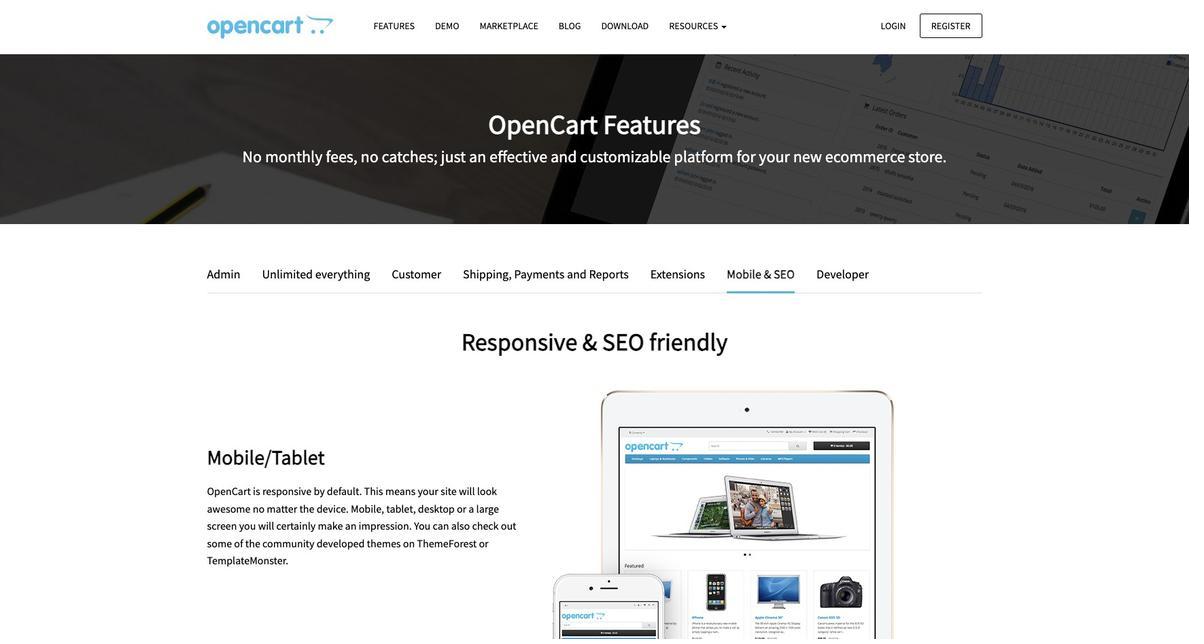 Task type: describe. For each thing, give the bounding box(es) containing it.
you
[[239, 520, 256, 533]]

screen
[[207, 520, 237, 533]]

no inside opencart features no monthly fees, no catches; just an effective and customizable platform for your new ecommerce store.
[[361, 146, 379, 167]]

download link
[[591, 14, 659, 38]]

mobile & seo link
[[717, 265, 805, 294]]

opencart for is
[[207, 485, 251, 498]]

mobile / tablet image
[[539, 391, 911, 640]]

no
[[242, 146, 262, 167]]

resources
[[669, 20, 720, 32]]

on
[[403, 537, 415, 551]]

fees,
[[326, 146, 358, 167]]

device.
[[317, 502, 349, 516]]

unlimited everything link
[[252, 265, 380, 285]]

reports
[[589, 267, 629, 282]]

make
[[318, 520, 343, 533]]

login link
[[869, 13, 918, 38]]

features link
[[363, 14, 425, 38]]

some
[[207, 537, 232, 551]]

admin link
[[207, 265, 251, 285]]

just
[[441, 146, 466, 167]]

extensions
[[651, 267, 705, 282]]

opencart - features image
[[207, 14, 333, 39]]

new
[[793, 146, 822, 167]]

features inside opencart features no monthly fees, no catches; just an effective and customizable platform for your new ecommerce store.
[[603, 107, 701, 141]]

catches;
[[382, 146, 438, 167]]

desktop
[[418, 502, 455, 516]]

can
[[433, 520, 449, 533]]

for
[[737, 146, 756, 167]]

1 horizontal spatial the
[[299, 502, 314, 516]]

everything
[[315, 267, 370, 282]]

blog link
[[549, 14, 591, 38]]

themeforest
[[417, 537, 477, 551]]

customer link
[[382, 265, 452, 285]]

mobile,
[[351, 502, 384, 516]]

unlimited everything
[[262, 267, 370, 282]]

effective
[[490, 146, 548, 167]]

customizable
[[580, 146, 671, 167]]

and inside opencart features no monthly fees, no catches; just an effective and customizable platform for your new ecommerce store.
[[551, 146, 577, 167]]

ecommerce
[[825, 146, 905, 167]]

friendly
[[649, 327, 728, 358]]

1 vertical spatial and
[[567, 267, 587, 282]]

customer
[[392, 267, 441, 282]]

& for responsive
[[582, 327, 597, 358]]

login
[[881, 19, 906, 32]]

1 vertical spatial the
[[245, 537, 260, 551]]

this
[[364, 485, 383, 498]]

& for mobile
[[764, 267, 771, 282]]

payments
[[514, 267, 565, 282]]

features inside the features link
[[374, 20, 415, 32]]

impression.
[[359, 520, 412, 533]]



Task type: vqa. For each thing, say whether or not it's contained in the screenshot.
your
yes



Task type: locate. For each thing, give the bounding box(es) containing it.
by
[[314, 485, 325, 498]]

developed
[[317, 537, 365, 551]]

extensions link
[[640, 265, 715, 285]]

themes
[[367, 537, 401, 551]]

opencart inside opencart features no monthly fees, no catches; just an effective and customizable platform for your new ecommerce store.
[[488, 107, 598, 141]]

0 horizontal spatial no
[[253, 502, 265, 516]]

your up desktop
[[418, 485, 438, 498]]

0 vertical spatial will
[[459, 485, 475, 498]]

0 vertical spatial or
[[457, 502, 467, 516]]

1 vertical spatial an
[[345, 520, 357, 533]]

register link
[[920, 13, 982, 38]]

0 vertical spatial features
[[374, 20, 415, 32]]

0 vertical spatial your
[[759, 146, 790, 167]]

1 horizontal spatial no
[[361, 146, 379, 167]]

will right you
[[258, 520, 274, 533]]

features left demo
[[374, 20, 415, 32]]

mobile/tablet
[[207, 445, 325, 471]]

check
[[472, 520, 499, 533]]

mobile & seo
[[727, 267, 795, 282]]

an right just
[[469, 146, 486, 167]]

and
[[551, 146, 577, 167], [567, 267, 587, 282]]

platform
[[674, 146, 733, 167]]

large
[[476, 502, 499, 516]]

admin
[[207, 267, 240, 282]]

opencart features no monthly fees, no catches; just an effective and customizable platform for your new ecommerce store.
[[242, 107, 947, 167]]

out
[[501, 520, 516, 533]]

1 vertical spatial &
[[582, 327, 597, 358]]

0 horizontal spatial will
[[258, 520, 274, 533]]

shipping, payments and reports link
[[453, 265, 639, 285]]

&
[[764, 267, 771, 282], [582, 327, 597, 358]]

your
[[759, 146, 790, 167], [418, 485, 438, 498]]

0 horizontal spatial features
[[374, 20, 415, 32]]

1 vertical spatial opencart
[[207, 485, 251, 498]]

no inside opencart is responsive by default. this means your site will look awesome no matter the device. mobile, tablet, desktop or a large screen you will certainly make an impression. you can also check out some of the community developed themes on themeforest or templatemonster.
[[253, 502, 265, 516]]

1 horizontal spatial seo
[[774, 267, 795, 282]]

1 horizontal spatial or
[[479, 537, 489, 551]]

no right fees,
[[361, 146, 379, 167]]

or
[[457, 502, 467, 516], [479, 537, 489, 551]]

0 vertical spatial opencart
[[488, 107, 598, 141]]

will up a on the left of page
[[459, 485, 475, 498]]

and left reports on the top of page
[[567, 267, 587, 282]]

1 horizontal spatial &
[[764, 267, 771, 282]]

seo right mobile
[[774, 267, 795, 282]]

register
[[931, 19, 971, 32]]

1 horizontal spatial will
[[459, 485, 475, 498]]

means
[[385, 485, 416, 498]]

features up customizable
[[603, 107, 701, 141]]

the
[[299, 502, 314, 516], [245, 537, 260, 551]]

the right of
[[245, 537, 260, 551]]

opencart for features
[[488, 107, 598, 141]]

the up certainly
[[299, 502, 314, 516]]

1 horizontal spatial an
[[469, 146, 486, 167]]

monthly
[[265, 146, 323, 167]]

your inside opencart is responsive by default. this means your site will look awesome no matter the device. mobile, tablet, desktop or a large screen you will certainly make an impression. you can also check out some of the community developed themes on themeforest or templatemonster.
[[418, 485, 438, 498]]

site
[[441, 485, 457, 498]]

or down check
[[479, 537, 489, 551]]

no down is at the left bottom of page
[[253, 502, 265, 516]]

awesome
[[207, 502, 251, 516]]

0 vertical spatial an
[[469, 146, 486, 167]]

1 horizontal spatial features
[[603, 107, 701, 141]]

seo left the friendly
[[602, 327, 645, 358]]

0 horizontal spatial or
[[457, 502, 467, 516]]

1 vertical spatial or
[[479, 537, 489, 551]]

0 horizontal spatial the
[[245, 537, 260, 551]]

no
[[361, 146, 379, 167], [253, 502, 265, 516]]

matter
[[267, 502, 297, 516]]

store.
[[909, 146, 947, 167]]

1 vertical spatial your
[[418, 485, 438, 498]]

templatemonster.
[[207, 554, 289, 568]]

seo for responsive
[[602, 327, 645, 358]]

mobile
[[727, 267, 762, 282]]

0 vertical spatial &
[[764, 267, 771, 282]]

developer link
[[807, 265, 869, 285]]

certainly
[[276, 520, 316, 533]]

also
[[451, 520, 470, 533]]

marketplace link
[[470, 14, 549, 38]]

a
[[469, 502, 474, 516]]

0 vertical spatial no
[[361, 146, 379, 167]]

opencart
[[488, 107, 598, 141], [207, 485, 251, 498]]

0 horizontal spatial an
[[345, 520, 357, 533]]

blog
[[559, 20, 581, 32]]

will
[[459, 485, 475, 498], [258, 520, 274, 533]]

and right effective
[[551, 146, 577, 167]]

1 vertical spatial features
[[603, 107, 701, 141]]

1 vertical spatial will
[[258, 520, 274, 533]]

download
[[601, 20, 649, 32]]

0 horizontal spatial your
[[418, 485, 438, 498]]

responsive & seo friendly
[[461, 327, 728, 358]]

your inside opencart features no monthly fees, no catches; just an effective and customizable platform for your new ecommerce store.
[[759, 146, 790, 167]]

opencart is responsive by default. this means your site will look awesome no matter the device. mobile, tablet, desktop or a large screen you will certainly make an impression. you can also check out some of the community developed themes on themeforest or templatemonster.
[[207, 485, 516, 568]]

1 horizontal spatial opencart
[[488, 107, 598, 141]]

you
[[414, 520, 431, 533]]

of
[[234, 537, 243, 551]]

0 horizontal spatial opencart
[[207, 485, 251, 498]]

your right for
[[759, 146, 790, 167]]

seo inside "link"
[[774, 267, 795, 282]]

an inside opencart features no monthly fees, no catches; just an effective and customizable platform for your new ecommerce store.
[[469, 146, 486, 167]]

1 vertical spatial seo
[[602, 327, 645, 358]]

look
[[477, 485, 497, 498]]

demo link
[[425, 14, 470, 38]]

shipping,
[[463, 267, 512, 282]]

0 vertical spatial seo
[[774, 267, 795, 282]]

an
[[469, 146, 486, 167], [345, 520, 357, 533]]

features
[[374, 20, 415, 32], [603, 107, 701, 141]]

an inside opencart is responsive by default. this means your site will look awesome no matter the device. mobile, tablet, desktop or a large screen you will certainly make an impression. you can also check out some of the community developed themes on themeforest or templatemonster.
[[345, 520, 357, 533]]

tablet,
[[386, 502, 416, 516]]

0 horizontal spatial seo
[[602, 327, 645, 358]]

seo for mobile
[[774, 267, 795, 282]]

opencart up 'awesome'
[[207, 485, 251, 498]]

seo
[[774, 267, 795, 282], [602, 327, 645, 358]]

0 vertical spatial the
[[299, 502, 314, 516]]

& inside "link"
[[764, 267, 771, 282]]

default.
[[327, 485, 362, 498]]

developer
[[817, 267, 869, 282]]

demo
[[435, 20, 459, 32]]

0 horizontal spatial &
[[582, 327, 597, 358]]

or left a on the left of page
[[457, 502, 467, 516]]

unlimited
[[262, 267, 313, 282]]

is
[[253, 485, 260, 498]]

an up developed on the bottom left of the page
[[345, 520, 357, 533]]

community
[[263, 537, 315, 551]]

opencart up effective
[[488, 107, 598, 141]]

1 vertical spatial no
[[253, 502, 265, 516]]

marketplace
[[480, 20, 538, 32]]

0 vertical spatial and
[[551, 146, 577, 167]]

responsive
[[461, 327, 578, 358]]

responsive
[[262, 485, 312, 498]]

shipping, payments and reports
[[463, 267, 629, 282]]

resources link
[[659, 14, 737, 38]]

opencart inside opencart is responsive by default. this means your site will look awesome no matter the device. mobile, tablet, desktop or a large screen you will certainly make an impression. you can also check out some of the community developed themes on themeforest or templatemonster.
[[207, 485, 251, 498]]

1 horizontal spatial your
[[759, 146, 790, 167]]



